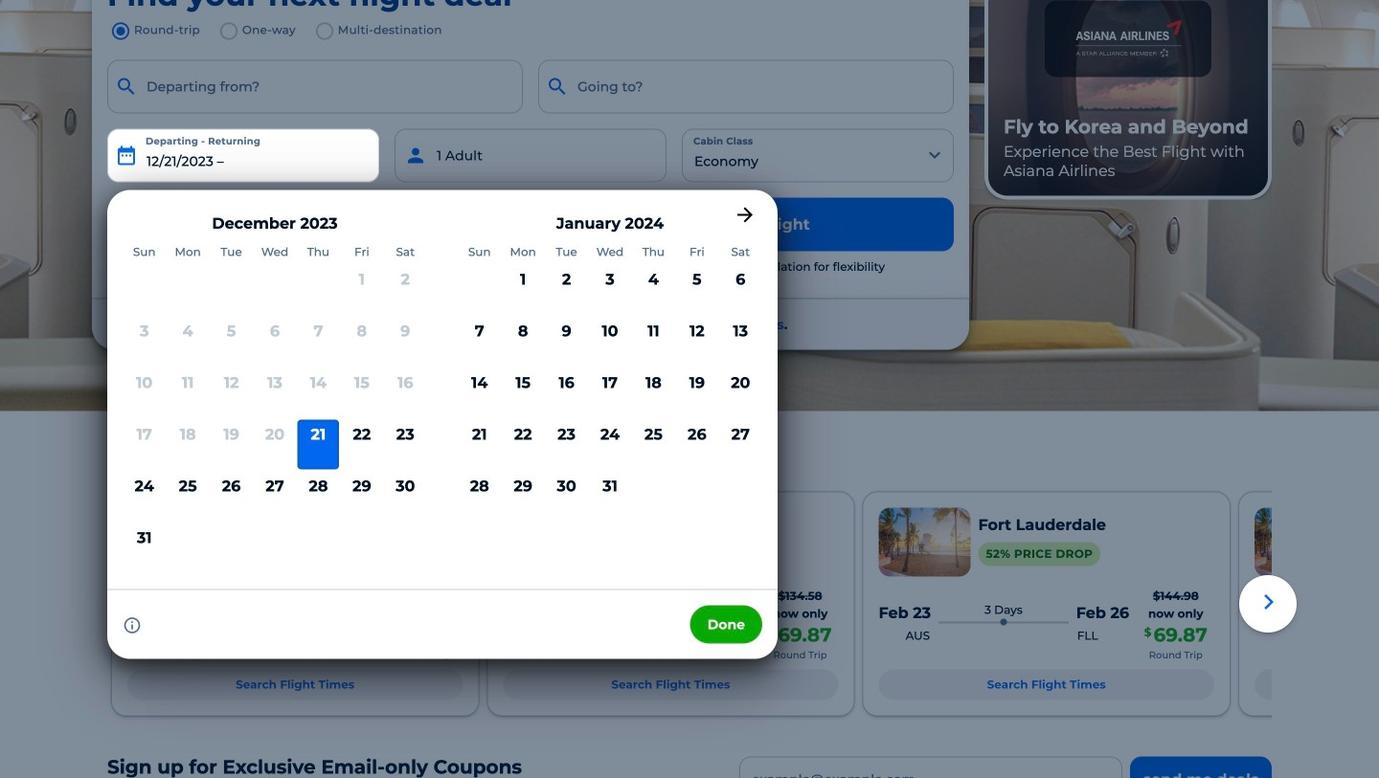 Task type: vqa. For each thing, say whether or not it's contained in the screenshot.
the Mobile Devices Image in the right of the page
no



Task type: locate. For each thing, give the bounding box(es) containing it.
Departing from? field
[[107, 60, 523, 114]]

2 none field from the left
[[538, 60, 954, 114]]

1 horizontal spatial fort lauderdale image image
[[879, 508, 971, 577]]

None field
[[107, 60, 523, 114], [538, 60, 954, 114]]

show february 2024 image
[[734, 204, 757, 227]]

none field going to?
[[538, 60, 954, 114]]

0 horizontal spatial none field
[[107, 60, 523, 114]]

traveler selection text field
[[395, 129, 667, 183]]

1 fort lauderdale image image from the left
[[127, 508, 219, 577]]

1 horizontal spatial none field
[[538, 60, 954, 114]]

flight-search-form element
[[100, 18, 1379, 659]]

1 none field from the left
[[107, 60, 523, 114]]

Promotion email input field
[[739, 757, 1122, 779]]

fort lauderdale image image
[[127, 508, 219, 577], [879, 508, 971, 577]]

0 horizontal spatial fort lauderdale image image
[[127, 508, 219, 577]]

Departing – Returning Date Picker field
[[107, 129, 379, 183]]

none field the departing from?
[[107, 60, 523, 114]]

advertisement region
[[985, 0, 1272, 200]]



Task type: describe. For each thing, give the bounding box(es) containing it.
2 fort lauderdale image image from the left
[[879, 508, 971, 577]]

Going to? field
[[538, 60, 954, 114]]

next image
[[1254, 587, 1285, 618]]



